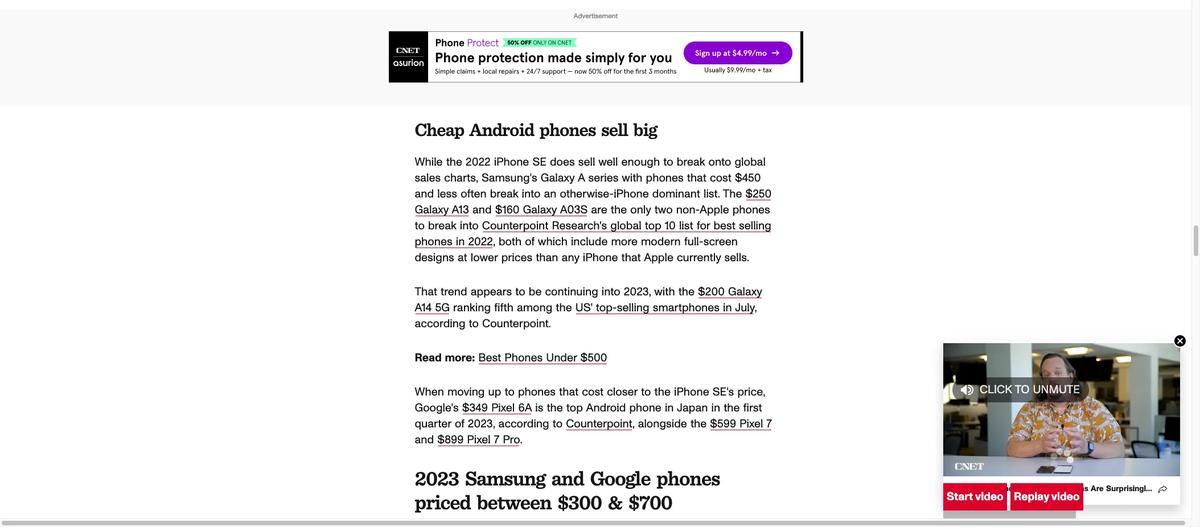Task type: describe. For each thing, give the bounding box(es) containing it.
2 horizontal spatial break
[[677, 156, 705, 168]]

smartphones
[[653, 302, 720, 314]]

which
[[538, 236, 567, 248]]

otherwise-
[[560, 188, 614, 200]]

full-
[[684, 236, 703, 248]]

0 horizontal spatial 6a
[[518, 402, 532, 414]]

include
[[571, 236, 608, 248]]

$250 galaxy a13 link
[[415, 188, 772, 216]]

iphone up samsung's
[[494, 156, 529, 168]]

replay video
[[1014, 491, 1080, 503]]

read more: best phones under $500
[[415, 352, 607, 364]]

the up smartphones
[[678, 286, 695, 298]]

big
[[633, 118, 657, 141]]

$200
[[698, 286, 725, 298]]

into inside are the only two non-apple phones to break into
[[460, 220, 479, 232]]

the right is
[[547, 402, 563, 414]]

&
[[608, 489, 622, 515]]

top inside the is the top android phone in japan in the first quarter of 2023, according to
[[566, 402, 583, 414]]

cost inside while the 2022 iphone se does sell well enough to break onto global sales charts, samsung's galaxy a series with phones that cost $450 and less often break into an otherwise-iphone dominant list. the
[[710, 172, 731, 184]]

according inside the is the top android phone in japan in the first quarter of 2023, according to
[[498, 418, 549, 430]]

according inside , according to counterpoint.
[[415, 318, 465, 330]]

sales
[[415, 172, 441, 184]]

$160
[[495, 204, 519, 216]]

cheap
[[415, 118, 464, 141]]

to right up
[[505, 386, 515, 398]]

iphone inside , both of which include more modern full-screen designs at lower prices than any iphone that apple currently sells.
[[583, 252, 618, 263]]

1 vertical spatial the
[[1039, 485, 1053, 493]]

counterpoint.
[[482, 318, 551, 330]]

$700
[[628, 489, 672, 515]]

, for , both of which include more modern full-screen designs at lower prices than any iphone that apple currently sells.
[[493, 236, 495, 248]]

more
[[611, 236, 638, 248]]

first
[[743, 402, 762, 414]]

of inside , both of which include more modern full-screen designs at lower prices than any iphone that apple currently sells.
[[525, 236, 535, 248]]

often
[[461, 188, 486, 200]]

a03s
[[560, 204, 588, 216]]

top inside the counterpoint research's global top 10 list for best selling phones in 2022
[[645, 220, 661, 232]]

iphone up only
[[614, 188, 649, 200]]

us' top-selling smartphones in july link
[[575, 302, 755, 314]]

does
[[550, 156, 575, 168]]

less
[[437, 188, 457, 200]]

with inside while the 2022 iphone se does sell well enough to break onto global sales charts, samsung's galaxy a series with phones that cost $450 and less often break into an otherwise-iphone dominant list. the
[[622, 172, 642, 184]]

phones inside the 2023 samsung and google phones priced between $300 & $700
[[657, 466, 720, 491]]

1 vertical spatial with
[[654, 286, 675, 298]]

1 vertical spatial 7
[[494, 434, 499, 446]]

2023, inside the is the top android phone in japan in the first quarter of 2023, according to
[[468, 418, 495, 430]]

charts,
[[444, 172, 478, 184]]

google's
[[415, 402, 459, 414]]

, according to counterpoint.
[[415, 302, 757, 330]]

counterpoint , alongside the $599 pixel 7 and $899 pixel 7 pro .
[[415, 418, 772, 446]]

2023
[[415, 466, 459, 491]]

that trend appears to be continuing into 2023, with the
[[415, 286, 698, 298]]

onto
[[708, 156, 731, 168]]

vs.
[[985, 485, 994, 493]]

iphone right vs.
[[997, 485, 1022, 493]]

list
[[679, 220, 693, 232]]

$899 pixel 7 pro link
[[437, 434, 520, 446]]

sells.
[[724, 252, 749, 263]]

that inside when moving up to phones that cost closer to the iphone se's price, google's
[[559, 386, 579, 398]]

to inside are the only two non-apple phones to break into
[[415, 220, 425, 232]]

fifth
[[494, 302, 513, 314]]

counterpoint research's global top 10 list for best selling phones in 2022
[[415, 220, 771, 248]]

$500
[[580, 352, 607, 364]]

to inside , according to counterpoint.
[[469, 318, 479, 330]]

2023 samsung and google phones priced between $300 & $700
[[415, 466, 720, 515]]

phones inside while the 2022 iphone se does sell well enough to break onto global sales charts, samsung's galaxy a series with phones that cost $450 and less often break into an otherwise-iphone dominant list. the
[[646, 172, 684, 184]]

galaxy inside $200 galaxy a14 5g
[[728, 286, 762, 298]]

, for , according to counterpoint.
[[755, 302, 757, 314]]

into inside while the 2022 iphone se does sell well enough to break onto global sales charts, samsung's galaxy a series with phones that cost $450 and less often break into an otherwise-iphone dominant list. the
[[522, 188, 540, 200]]

the inside are the only two non-apple phones to break into
[[611, 204, 627, 216]]

japan
[[677, 402, 708, 414]]

$300
[[557, 489, 602, 515]]

phones inside when moving up to phones that cost closer to the iphone se's price, google's
[[518, 386, 556, 398]]

designs
[[415, 252, 454, 263]]

selling inside the counterpoint research's global top 10 list for best selling phones in 2022
[[739, 220, 771, 232]]

is
[[535, 402, 543, 414]]

samsung's
[[482, 172, 537, 184]]

se's
[[713, 386, 734, 398]]

a13
[[452, 204, 469, 216]]

, both of which include more modern full-screen designs at lower prices than any iphone that apple currently sells.
[[415, 236, 749, 263]]

to up phone
[[641, 386, 651, 398]]

android inside the is the top android phone in japan in the first quarter of 2023, according to
[[586, 402, 626, 414]]

10
[[665, 220, 676, 232]]

in inside the counterpoint research's global top 10 list for best selling phones in 2022
[[456, 236, 465, 248]]

in left the july
[[723, 302, 732, 314]]

replay
[[1014, 491, 1049, 503]]

$899
[[437, 434, 464, 446]]

1 vertical spatial 6a
[[972, 485, 982, 493]]

only
[[630, 204, 651, 216]]

when
[[415, 386, 444, 398]]

and $160 galaxy a03s
[[469, 204, 588, 216]]

continuing
[[545, 286, 598, 298]]

of inside the is the top android phone in japan in the first quarter of 2023, according to
[[455, 418, 464, 430]]

the down that trend appears to be continuing into 2023, with the
[[556, 302, 572, 314]]

5g
[[435, 302, 450, 314]]

appears
[[471, 286, 512, 298]]

well
[[598, 156, 618, 168]]

july
[[735, 302, 755, 314]]

phone
[[629, 402, 661, 414]]

more:
[[445, 352, 475, 364]]

dominant
[[652, 188, 700, 200]]

pixel down first on the right bottom of the page
[[740, 418, 763, 430]]

are
[[591, 204, 607, 216]]

a14
[[415, 302, 432, 314]]

replay video button
[[1010, 483, 1083, 511]]

break inside are the only two non-apple phones to break into
[[428, 220, 456, 232]]

1 horizontal spatial break
[[490, 188, 518, 200]]

the inside when moving up to phones that cost closer to the iphone se's price, google's
[[654, 386, 671, 398]]

between
[[477, 489, 551, 515]]

when moving up to phones that cost closer to the iphone se's price, google's
[[415, 386, 765, 414]]

google
[[590, 466, 650, 491]]

counterpoint link
[[566, 418, 632, 430]]

$450
[[735, 172, 761, 184]]

$599 pixel 7 link
[[710, 418, 772, 430]]

trend
[[441, 286, 467, 298]]

for
[[697, 220, 710, 232]]

counterpoint research's global top 10 list for best selling phones in 2022 link
[[415, 220, 771, 248]]

priced
[[415, 489, 471, 515]]

up
[[488, 386, 501, 398]]

global inside while the 2022 iphone se does sell well enough to break onto global sales charts, samsung's galaxy a series with phones that cost $450 and less often break into an otherwise-iphone dominant list. the
[[735, 156, 766, 168]]

ranking fifth among the us' top-selling smartphones in july
[[450, 302, 755, 314]]

an
[[544, 188, 556, 200]]



Task type: vqa. For each thing, say whether or not it's contained in the screenshot.
designs
yes



Task type: locate. For each thing, give the bounding box(es) containing it.
android
[[470, 118, 534, 141], [586, 402, 626, 414]]

of right both
[[525, 236, 535, 248]]

1 horizontal spatial selling
[[739, 220, 771, 232]]

iphone down include
[[583, 252, 618, 263]]

0 vertical spatial apple
[[700, 204, 729, 216]]

0 horizontal spatial that
[[559, 386, 579, 398]]

1 horizontal spatial with
[[654, 286, 675, 298]]

galaxy
[[541, 172, 575, 184], [415, 204, 449, 216], [523, 204, 557, 216], [728, 286, 762, 298]]

1 horizontal spatial 6a
[[972, 485, 982, 493]]

iphone
[[494, 156, 529, 168], [614, 188, 649, 200], [583, 252, 618, 263], [674, 386, 709, 398], [997, 485, 1022, 493]]

cost down onto
[[710, 172, 731, 184]]

0 horizontal spatial apple
[[644, 252, 673, 263]]

global inside the counterpoint research's global top 10 list for best selling phones in 2022
[[610, 220, 641, 232]]

0 vertical spatial that
[[687, 172, 706, 184]]

pixel down up
[[491, 402, 515, 414]]

$349 pixel 6a link
[[462, 402, 532, 414]]

list.
[[704, 188, 720, 200]]

to down ranking
[[469, 318, 479, 330]]

1 vertical spatial global
[[610, 220, 641, 232]]

0 horizontal spatial cost
[[582, 386, 604, 398]]

1 horizontal spatial into
[[522, 188, 540, 200]]

2023, up us' top-selling smartphones in july link
[[624, 286, 651, 298]]

$160 galaxy a03s link
[[495, 204, 588, 216]]

0 vertical spatial break
[[677, 156, 705, 168]]

best
[[714, 220, 735, 232]]

1 horizontal spatial that
[[621, 252, 641, 263]]

0 horizontal spatial of
[[455, 418, 464, 430]]

that up the is the top android phone in japan in the first quarter of 2023, according to
[[559, 386, 579, 398]]

1 vertical spatial cost
[[582, 386, 604, 398]]

in
[[456, 236, 465, 248], [723, 302, 732, 314], [665, 402, 674, 414], [711, 402, 720, 414]]

counterpoint up both
[[482, 220, 548, 232]]

the up charts,
[[446, 156, 462, 168]]

sell left big
[[601, 118, 628, 141]]

0 horizontal spatial android
[[470, 118, 534, 141]]

top up counterpoint link
[[566, 402, 583, 414]]

pixel right $899
[[467, 434, 491, 446]]

pro
[[503, 434, 520, 446]]

break left onto
[[677, 156, 705, 168]]

the down japan
[[691, 418, 707, 430]]

alongside
[[638, 418, 687, 430]]

quarter
[[415, 418, 451, 430]]

android up samsung's
[[470, 118, 534, 141]]

2 horizontal spatial into
[[602, 286, 620, 298]]

1 vertical spatial top
[[566, 402, 583, 414]]

galaxy inside $250 galaxy a13
[[415, 204, 449, 216]]

0 vertical spatial android
[[470, 118, 534, 141]]

galaxy up the july
[[728, 286, 762, 298]]

0 horizontal spatial break
[[428, 220, 456, 232]]

1 horizontal spatial sell
[[601, 118, 628, 141]]

galaxy down an
[[523, 204, 557, 216]]

apple down list. at the top right of page
[[700, 204, 729, 216]]

1 horizontal spatial top
[[645, 220, 661, 232]]

1 horizontal spatial global
[[735, 156, 766, 168]]

6a left vs.
[[972, 485, 982, 493]]

2022 up charts,
[[466, 156, 490, 168]]

1 vertical spatial 2022
[[468, 236, 493, 248]]

2 vertical spatial that
[[559, 386, 579, 398]]

to up designs
[[415, 220, 425, 232]]

1 horizontal spatial counterpoint
[[566, 418, 632, 430]]

apple
[[700, 204, 729, 216], [644, 252, 673, 263]]

while the 2022 iphone se does sell well enough to break onto global sales charts, samsung's galaxy a series with phones that cost $450 and less often break into an otherwise-iphone dominant list. the
[[415, 156, 766, 200]]

galaxy down less
[[415, 204, 449, 216]]

$250 galaxy a13
[[415, 188, 772, 216]]

0 horizontal spatial into
[[460, 220, 479, 232]]

0 vertical spatial with
[[622, 172, 642, 184]]

6a left is
[[518, 402, 532, 414]]

at
[[458, 252, 467, 263]]

galaxy down does
[[541, 172, 575, 184]]

price,
[[737, 386, 765, 398]]

2 vertical spatial ,
[[632, 418, 635, 430]]

1 horizontal spatial of
[[525, 236, 535, 248]]

1 horizontal spatial apple
[[700, 204, 729, 216]]

0 horizontal spatial selling
[[617, 302, 649, 314]]

top left 10
[[645, 220, 661, 232]]

with up us' top-selling smartphones in july link
[[654, 286, 675, 298]]

moving
[[447, 386, 485, 398]]

0 vertical spatial of
[[525, 236, 535, 248]]

7
[[767, 418, 772, 430], [494, 434, 499, 446]]

phones
[[505, 352, 543, 364]]

are the only two non-apple phones to break into
[[415, 204, 770, 232]]

1 vertical spatial break
[[490, 188, 518, 200]]

enough
[[621, 156, 660, 168]]

1 vertical spatial 2023,
[[468, 418, 495, 430]]

in up $599
[[711, 402, 720, 414]]

$200 galaxy a14 5g
[[415, 286, 762, 314]]

prices
[[501, 252, 532, 263]]

0 vertical spatial ,
[[493, 236, 495, 248]]

closer
[[607, 386, 638, 398]]

series
[[588, 172, 618, 184]]

any
[[562, 252, 579, 263]]

0 vertical spatial 2023,
[[624, 286, 651, 298]]

and down often
[[473, 204, 492, 216]]

0 vertical spatial top
[[645, 220, 661, 232]]

1 vertical spatial sell
[[578, 156, 595, 168]]

global up $450
[[735, 156, 766, 168]]

and inside "counterpoint , alongside the $599 pixel 7 and $899 pixel 7 pro ."
[[415, 434, 434, 446]]

0 vertical spatial 7
[[767, 418, 772, 430]]

break
[[677, 156, 705, 168], [490, 188, 518, 200], [428, 220, 456, 232]]

se:
[[1025, 485, 1037, 493]]

0 vertical spatial into
[[522, 188, 540, 200]]

according up .
[[498, 418, 549, 430]]

1 vertical spatial according
[[498, 418, 549, 430]]

0 horizontal spatial counterpoint
[[482, 220, 548, 232]]

1 horizontal spatial the
[[1039, 485, 1053, 493]]

0 horizontal spatial sell
[[578, 156, 595, 168]]

.
[[520, 434, 522, 446]]

1 vertical spatial ,
[[755, 302, 757, 314]]

galaxy inside while the 2022 iphone se does sell well enough to break onto global sales charts, samsung's galaxy a series with phones that cost $450 and less often break into an otherwise-iphone dominant list. the
[[541, 172, 575, 184]]

2023,
[[624, 286, 651, 298], [468, 418, 495, 430]]

0 vertical spatial selling
[[739, 220, 771, 232]]

video right start
[[975, 491, 1004, 503]]

counterpoint for research's
[[482, 220, 548, 232]]

0 vertical spatial cost
[[710, 172, 731, 184]]

7 right $599
[[767, 418, 772, 430]]

samsung
[[465, 466, 545, 491]]

and inside the 2023 samsung and google phones priced between $300 & $700
[[551, 466, 584, 491]]

to right click
[[1015, 384, 1030, 396]]

top-
[[596, 302, 617, 314]]

into up top-
[[602, 286, 620, 298]]

0 horizontal spatial top
[[566, 402, 583, 414]]

with down enough at the right top of the page
[[622, 172, 642, 184]]

in up alongside
[[665, 402, 674, 414]]

$200 galaxy a14 5g link
[[415, 286, 762, 314]]

1 vertical spatial android
[[586, 402, 626, 414]]

0 vertical spatial the
[[723, 188, 742, 200]]

2022 up lower
[[468, 236, 493, 248]]

counterpoint inside the counterpoint research's global top 10 list for best selling phones in 2022
[[482, 220, 548, 232]]

cost
[[710, 172, 731, 184], [582, 386, 604, 398]]

1 vertical spatial apple
[[644, 252, 673, 263]]

video left are
[[1051, 491, 1080, 503]]

2 video from the left
[[1051, 491, 1080, 503]]

under
[[546, 352, 577, 364]]

cost inside when moving up to phones that cost closer to the iphone se's price, google's
[[582, 386, 604, 398]]

surprisingly
[[1106, 485, 1150, 493]]

in up at
[[456, 236, 465, 248]]

sell up a
[[578, 156, 595, 168]]

phones
[[539, 118, 596, 141], [646, 172, 684, 184], [732, 204, 770, 216], [415, 236, 452, 248], [518, 386, 556, 398], [657, 466, 720, 491]]

and left the google
[[551, 466, 584, 491]]

phones inside are the only two non-apple phones to break into
[[732, 204, 770, 216]]

2022
[[466, 156, 490, 168], [468, 236, 493, 248]]

the inside while the 2022 iphone se does sell well enough to break onto global sales charts, samsung's galaxy a series with phones that cost $450 and less often break into an otherwise-iphone dominant list. the
[[723, 188, 742, 200]]

$349 pixel 6a
[[462, 402, 532, 414]]

1 vertical spatial that
[[621, 252, 641, 263]]

the right are at the top
[[611, 204, 627, 216]]

that inside , both of which include more modern full-screen designs at lower prices than any iphone that apple currently sells.
[[621, 252, 641, 263]]

and down quarter
[[415, 434, 434, 446]]

1 horizontal spatial 7
[[767, 418, 772, 430]]

two
[[654, 204, 673, 216]]

best
[[478, 352, 501, 364]]

0 vertical spatial counterpoint
[[482, 220, 548, 232]]

7 left pro
[[494, 434, 499, 446]]

to down when moving up to phones that cost closer to the iphone se's price, google's
[[553, 418, 563, 430]]

0 vertical spatial 2022
[[466, 156, 490, 168]]

1 horizontal spatial ,
[[632, 418, 635, 430]]

2022 inside the counterpoint research's global top 10 list for best selling phones in 2022
[[468, 236, 493, 248]]

sell
[[601, 118, 628, 141], [578, 156, 595, 168]]

1 horizontal spatial android
[[586, 402, 626, 414]]

of up $899
[[455, 418, 464, 430]]

1 horizontal spatial video
[[1051, 491, 1080, 503]]

into
[[522, 188, 540, 200], [460, 220, 479, 232], [602, 286, 620, 298]]

iphone inside when moving up to phones that cost closer to the iphone se's price, google's
[[674, 386, 709, 398]]

2 vertical spatial into
[[602, 286, 620, 298]]

currently
[[677, 252, 721, 263]]

1 vertical spatial of
[[455, 418, 464, 430]]

0 vertical spatial 6a
[[518, 402, 532, 414]]

the right list. at the top right of page
[[723, 188, 742, 200]]

2023, up $899 pixel 7 pro link
[[468, 418, 495, 430]]

0 horizontal spatial according
[[415, 318, 465, 330]]

counterpoint inside "counterpoint , alongside the $599 pixel 7 and $899 pixel 7 pro ."
[[566, 418, 632, 430]]

the up phone
[[654, 386, 671, 398]]

1 video from the left
[[975, 491, 1004, 503]]

0 vertical spatial global
[[735, 156, 766, 168]]

counterpoint for ,
[[566, 418, 632, 430]]

$599
[[710, 418, 736, 430]]

into up and $160 galaxy a03s
[[522, 188, 540, 200]]

android up counterpoint link
[[586, 402, 626, 414]]

the inside while the 2022 iphone se does sell well enough to break onto global sales charts, samsung's galaxy a series with phones that cost $450 and less often break into an otherwise-iphone dominant list. the
[[446, 156, 462, 168]]

2 horizontal spatial ,
[[755, 302, 757, 314]]

that up list. at the top right of page
[[687, 172, 706, 184]]

and down 'sales'
[[415, 188, 434, 200]]

video for replay video
[[1051, 491, 1080, 503]]

0 horizontal spatial ,
[[493, 236, 495, 248]]

global up more
[[610, 220, 641, 232]]

video inside button
[[1051, 491, 1080, 503]]

the down the se's
[[724, 402, 740, 414]]

apple down modern
[[644, 252, 673, 263]]

pixel left vs.
[[952, 485, 970, 493]]

0 horizontal spatial global
[[610, 220, 641, 232]]

the right se:
[[1039, 485, 1053, 493]]

among
[[517, 302, 552, 314]]

6a
[[518, 402, 532, 414], [972, 485, 982, 493]]

us'
[[575, 302, 592, 314]]

to right enough at the right top of the page
[[663, 156, 673, 168]]

$250
[[745, 188, 772, 200]]

1 horizontal spatial according
[[498, 418, 549, 430]]

2 vertical spatial break
[[428, 220, 456, 232]]

counterpoint down when moving up to phones that cost closer to the iphone se's price, google's
[[566, 418, 632, 430]]

the inside "counterpoint , alongside the $599 pixel 7 and $899 pixel 7 pro ."
[[691, 418, 707, 430]]

0 horizontal spatial with
[[622, 172, 642, 184]]

pixel 6a vs. iphone se: the cameras are surprisingly different
[[952, 485, 1185, 493]]

apple inside , both of which include more modern full-screen designs at lower prices than any iphone that apple currently sells.
[[644, 252, 673, 263]]

0 horizontal spatial video
[[975, 491, 1004, 503]]

0 horizontal spatial the
[[723, 188, 742, 200]]

to left be
[[515, 286, 525, 298]]

1 vertical spatial selling
[[617, 302, 649, 314]]

that down more
[[621, 252, 641, 263]]

are
[[1091, 485, 1104, 493]]

, inside , both of which include more modern full-screen designs at lower prices than any iphone that apple currently sells.
[[493, 236, 495, 248]]

0 horizontal spatial 7
[[494, 434, 499, 446]]

unmute
[[1033, 384, 1080, 396]]

video for start video
[[975, 491, 1004, 503]]

video
[[975, 491, 1004, 503], [1051, 491, 1080, 503]]

the
[[446, 156, 462, 168], [611, 204, 627, 216], [678, 286, 695, 298], [556, 302, 572, 314], [654, 386, 671, 398], [547, 402, 563, 414], [724, 402, 740, 414], [691, 418, 707, 430]]

iphone up japan
[[674, 386, 709, 398]]

to inside the is the top android phone in japan in the first quarter of 2023, according to
[[553, 418, 563, 430]]

modern
[[641, 236, 681, 248]]

break down 'a13'
[[428, 220, 456, 232]]

click
[[980, 384, 1012, 396]]

selling
[[739, 220, 771, 232], [617, 302, 649, 314]]

into down 'a13'
[[460, 220, 479, 232]]

2 horizontal spatial that
[[687, 172, 706, 184]]

1 vertical spatial into
[[460, 220, 479, 232]]

0 horizontal spatial 2023,
[[468, 418, 495, 430]]

1 horizontal spatial 2023,
[[624, 286, 651, 298]]

advertisement region
[[389, 31, 803, 82]]

, inside , according to counterpoint.
[[755, 302, 757, 314]]

cameras
[[1056, 485, 1089, 493]]

2022 inside while the 2022 iphone se does sell well enough to break onto global sales charts, samsung's galaxy a series with phones that cost $450 and less often break into an otherwise-iphone dominant list. the
[[466, 156, 490, 168]]

break up $160
[[490, 188, 518, 200]]

according down 5g
[[415, 318, 465, 330]]

0 vertical spatial according
[[415, 318, 465, 330]]

start video
[[947, 491, 1004, 503]]

that
[[415, 286, 437, 298]]

sell inside while the 2022 iphone se does sell well enough to break onto global sales charts, samsung's galaxy a series with phones that cost $450 and less often break into an otherwise-iphone dominant list. the
[[578, 156, 595, 168]]

that inside while the 2022 iphone se does sell well enough to break onto global sales charts, samsung's galaxy a series with phones that cost $450 and less often break into an otherwise-iphone dominant list. the
[[687, 172, 706, 184]]

top
[[645, 220, 661, 232], [566, 402, 583, 414]]

1 vertical spatial counterpoint
[[566, 418, 632, 430]]

video inside button
[[975, 491, 1004, 503]]

to
[[663, 156, 673, 168], [415, 220, 425, 232], [515, 286, 525, 298], [469, 318, 479, 330], [1015, 384, 1030, 396], [505, 386, 515, 398], [641, 386, 651, 398], [553, 418, 563, 430]]

phones inside the counterpoint research's global top 10 list for best selling phones in 2022
[[415, 236, 452, 248]]

cost up the is the top android phone in japan in the first quarter of 2023, according to
[[582, 386, 604, 398]]

while
[[415, 156, 443, 168]]

to inside while the 2022 iphone se does sell well enough to break onto global sales charts, samsung's galaxy a series with phones that cost $450 and less often break into an otherwise-iphone dominant list. the
[[663, 156, 673, 168]]

$349
[[462, 402, 488, 414]]

apple inside are the only two non-apple phones to break into
[[700, 204, 729, 216]]

1 horizontal spatial cost
[[710, 172, 731, 184]]

, inside "counterpoint , alongside the $599 pixel 7 and $899 pixel 7 pro ."
[[632, 418, 635, 430]]

and inside while the 2022 iphone se does sell well enough to break onto global sales charts, samsung's galaxy a series with phones that cost $450 and less often break into an otherwise-iphone dominant list. the
[[415, 188, 434, 200]]

lower
[[471, 252, 498, 263]]

start
[[947, 491, 973, 503]]

0 vertical spatial sell
[[601, 118, 628, 141]]



